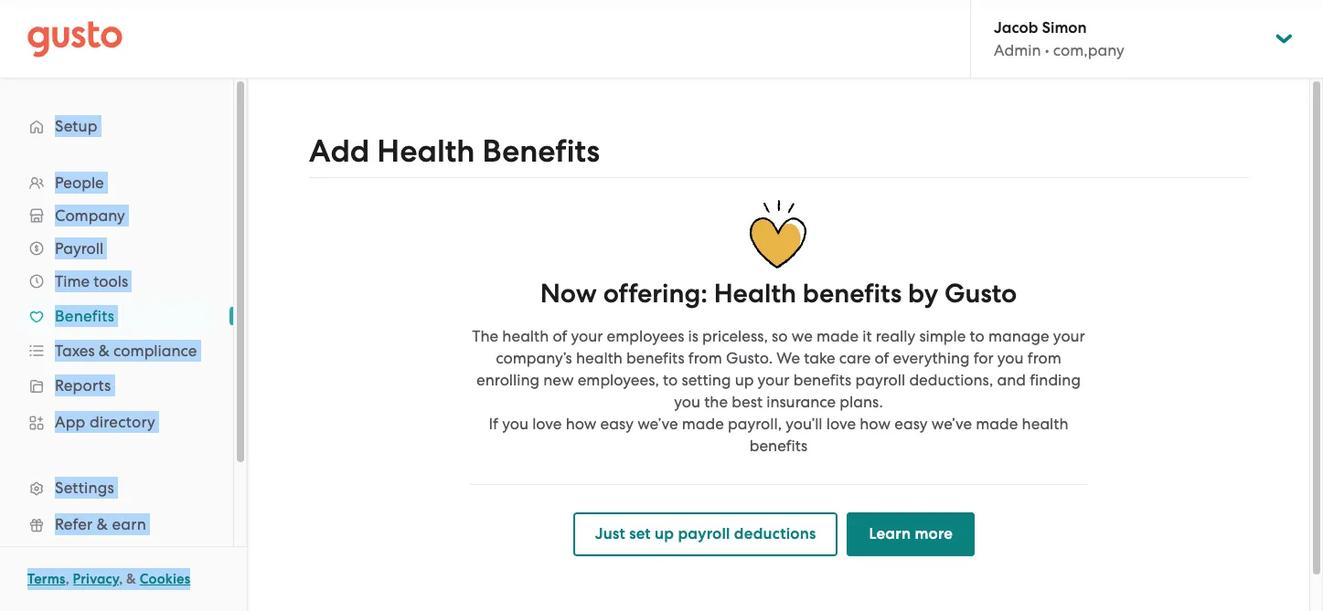 Task type: vqa. For each thing, say whether or not it's contained in the screenshot.
SETTINGS
yes



Task type: describe. For each thing, give the bounding box(es) containing it.
care
[[839, 349, 871, 368]]

2 love from the left
[[826, 415, 856, 433]]

2 how from the left
[[860, 415, 891, 433]]

for
[[974, 349, 994, 368]]

benefits link
[[18, 300, 215, 333]]

2 horizontal spatial made
[[976, 415, 1018, 433]]

admin
[[994, 41, 1041, 59]]

1 vertical spatial health
[[714, 278, 796, 310]]

2 we've from the left
[[932, 415, 972, 433]]

1 vertical spatial health
[[576, 349, 623, 368]]

simple
[[919, 327, 966, 346]]

learn more
[[869, 525, 953, 544]]

everything
[[893, 349, 970, 368]]

2 , from the left
[[119, 572, 123, 588]]

benefits up it
[[803, 278, 902, 310]]

deductions
[[734, 525, 816, 544]]

1 how from the left
[[566, 415, 597, 433]]

privacy link
[[73, 572, 119, 588]]

new
[[543, 371, 574, 390]]

benefits inside gusto navigation element
[[55, 307, 114, 326]]

2 horizontal spatial your
[[1053, 327, 1085, 346]]

2 from from the left
[[1028, 349, 1061, 368]]

learn more link
[[847, 513, 975, 557]]

1 , from the left
[[66, 572, 69, 588]]

setting
[[682, 371, 731, 390]]

jacob
[[994, 18, 1038, 37]]

cookies
[[140, 572, 190, 588]]

0 horizontal spatial of
[[553, 327, 567, 346]]

1 from from the left
[[688, 349, 722, 368]]

employees
[[607, 327, 684, 346]]

insurance
[[766, 393, 836, 411]]

0 horizontal spatial your
[[571, 327, 603, 346]]

and
[[997, 371, 1026, 390]]

app
[[55, 413, 86, 432]]

2 vertical spatial you
[[502, 415, 529, 433]]

manage
[[988, 327, 1049, 346]]

employees,
[[578, 371, 659, 390]]

settings
[[55, 479, 114, 497]]

2 horizontal spatial health
[[1022, 415, 1068, 433]]

2 horizontal spatial you
[[997, 349, 1024, 368]]

up inside just set up payroll deductions link
[[655, 525, 674, 544]]

more
[[915, 525, 953, 544]]

payroll,
[[728, 415, 782, 433]]

refer & earn link
[[18, 508, 215, 541]]

just set up payroll deductions
[[595, 525, 816, 544]]

time
[[55, 273, 90, 291]]

taxes & compliance
[[55, 342, 197, 360]]

plans.
[[840, 393, 883, 411]]

earn
[[112, 516, 146, 534]]

by
[[908, 278, 938, 310]]

app directory
[[55, 413, 155, 432]]

company
[[55, 207, 125, 225]]

take
[[804, 349, 836, 368]]

add
[[309, 133, 370, 170]]

you'll
[[786, 415, 823, 433]]

setup
[[55, 117, 98, 135]]

refer & earn
[[55, 516, 146, 534]]

just
[[595, 525, 625, 544]]

simon
[[1042, 18, 1087, 37]]

1 vertical spatial to
[[663, 371, 678, 390]]

payroll button
[[18, 232, 215, 265]]

add health benefits
[[309, 133, 600, 170]]

0 vertical spatial to
[[970, 327, 985, 346]]

0 horizontal spatial payroll
[[678, 525, 730, 544]]

best
[[732, 393, 763, 411]]

home image
[[27, 21, 123, 57]]

we
[[792, 327, 813, 346]]

now offering: health benefits by gusto
[[540, 278, 1017, 310]]

time tools button
[[18, 265, 215, 298]]

set
[[629, 525, 651, 544]]

com,pany
[[1053, 41, 1125, 59]]

gusto navigation element
[[0, 79, 233, 612]]

1 horizontal spatial made
[[817, 327, 859, 346]]

payroll
[[55, 240, 104, 258]]

finding
[[1030, 371, 1081, 390]]

taxes & compliance button
[[18, 335, 215, 368]]

2 vertical spatial &
[[126, 572, 136, 588]]

if
[[489, 415, 498, 433]]

0 vertical spatial health
[[502, 327, 549, 346]]

enrolling
[[476, 371, 540, 390]]



Task type: locate. For each thing, give the bounding box(es) containing it.
learn
[[869, 525, 911, 544]]

the
[[704, 393, 728, 411]]

1 horizontal spatial health
[[576, 349, 623, 368]]

1 horizontal spatial love
[[826, 415, 856, 433]]

up inside the health of your employees is priceless, so we made it really simple to manage your company's health benefits from gusto. we take care of everything for you from enrolling new employees, to setting up your benefits payroll deductions, and finding you the best insurance plans. if you love how easy we've made payroll, you'll love how easy we've made health benefits
[[735, 371, 754, 390]]

from up setting
[[688, 349, 722, 368]]

made down and
[[976, 415, 1018, 433]]

benefits down take
[[793, 371, 852, 390]]

0 horizontal spatial to
[[663, 371, 678, 390]]

0 vertical spatial &
[[99, 342, 110, 360]]

•
[[1045, 41, 1049, 59]]

easy down the deductions,
[[895, 415, 928, 433]]

list containing people
[[0, 166, 233, 612]]

list
[[0, 166, 233, 612]]

to up for on the bottom right of page
[[970, 327, 985, 346]]

how down new
[[566, 415, 597, 433]]

1 vertical spatial you
[[674, 393, 701, 411]]

refer
[[55, 516, 93, 534]]

made
[[817, 327, 859, 346], [682, 415, 724, 433], [976, 415, 1018, 433]]

0 vertical spatial health
[[377, 133, 475, 170]]

reports
[[55, 377, 111, 395]]

easy down employees,
[[600, 415, 634, 433]]

the
[[472, 327, 499, 346]]

health up company's
[[502, 327, 549, 346]]

1 vertical spatial &
[[97, 516, 108, 534]]

we've
[[638, 415, 678, 433], [932, 415, 972, 433]]

payroll right set
[[678, 525, 730, 544]]

cookies button
[[140, 569, 190, 591]]

to left setting
[[663, 371, 678, 390]]

made down the
[[682, 415, 724, 433]]

0 vertical spatial you
[[997, 349, 1024, 368]]

1 vertical spatial payroll
[[678, 525, 730, 544]]

1 vertical spatial benefits
[[55, 307, 114, 326]]

1 horizontal spatial you
[[674, 393, 701, 411]]

0 horizontal spatial ,
[[66, 572, 69, 588]]

1 vertical spatial of
[[875, 349, 889, 368]]

terms , privacy , & cookies
[[27, 572, 190, 588]]

& right taxes
[[99, 342, 110, 360]]

from
[[688, 349, 722, 368], [1028, 349, 1061, 368]]

time tools
[[55, 273, 128, 291]]

2 easy from the left
[[895, 415, 928, 433]]

settings link
[[18, 472, 215, 505]]

& for earn
[[97, 516, 108, 534]]

0 horizontal spatial up
[[655, 525, 674, 544]]

terms link
[[27, 572, 66, 588]]

deductions,
[[909, 371, 993, 390]]

compliance
[[113, 342, 197, 360]]

really
[[876, 327, 916, 346]]

made up care
[[817, 327, 859, 346]]

,
[[66, 572, 69, 588], [119, 572, 123, 588]]

1 horizontal spatial ,
[[119, 572, 123, 588]]

0 horizontal spatial health
[[377, 133, 475, 170]]

from up finding
[[1028, 349, 1061, 368]]

1 horizontal spatial we've
[[932, 415, 972, 433]]

health right add
[[377, 133, 475, 170]]

0 horizontal spatial we've
[[638, 415, 678, 433]]

how
[[566, 415, 597, 433], [860, 415, 891, 433]]

love down new
[[532, 415, 562, 433]]

, left privacy link
[[66, 572, 69, 588]]

people
[[55, 174, 104, 192]]

you right if
[[502, 415, 529, 433]]

priceless,
[[702, 327, 768, 346]]

the health of your employees is priceless, so we made it really simple to manage your company's health benefits from gusto. we take care of everything for you from enrolling new employees, to setting up your benefits payroll deductions, and finding you the best insurance plans. if you love how easy we've made payroll, you'll love how easy we've made health benefits
[[472, 327, 1085, 455]]

0 vertical spatial benefits
[[482, 133, 600, 170]]

we
[[777, 349, 800, 368]]

your
[[571, 327, 603, 346], [1053, 327, 1085, 346], [758, 371, 790, 390]]

up up best
[[735, 371, 754, 390]]

benefits down employees
[[626, 349, 685, 368]]

reports link
[[18, 369, 215, 402]]

0 horizontal spatial love
[[532, 415, 562, 433]]

you left the
[[674, 393, 701, 411]]

setup link
[[18, 110, 215, 143]]

people button
[[18, 166, 215, 199]]

easy
[[600, 415, 634, 433], [895, 415, 928, 433]]

love
[[532, 415, 562, 433], [826, 415, 856, 433]]

it
[[863, 327, 872, 346]]

benefits down "payroll,"
[[750, 437, 808, 455]]

so
[[772, 327, 788, 346]]

0 horizontal spatial benefits
[[55, 307, 114, 326]]

health
[[377, 133, 475, 170], [714, 278, 796, 310]]

up
[[735, 371, 754, 390], [655, 525, 674, 544]]

company button
[[18, 199, 215, 232]]

terms
[[27, 572, 66, 588]]

payroll inside the health of your employees is priceless, so we made it really simple to manage your company's health benefits from gusto. we take care of everything for you from enrolling new employees, to setting up your benefits payroll deductions, and finding you the best insurance plans. if you love how easy we've made payroll, you'll love how easy we've made health benefits
[[855, 371, 905, 390]]

0 horizontal spatial you
[[502, 415, 529, 433]]

to
[[970, 327, 985, 346], [663, 371, 678, 390]]

of up company's
[[553, 327, 567, 346]]

1 horizontal spatial from
[[1028, 349, 1061, 368]]

is
[[688, 327, 699, 346]]

of down really at the bottom right of the page
[[875, 349, 889, 368]]

taxes
[[55, 342, 95, 360]]

benefits
[[482, 133, 600, 170], [55, 307, 114, 326]]

1 easy from the left
[[600, 415, 634, 433]]

company's
[[496, 349, 572, 368]]

1 horizontal spatial payroll
[[855, 371, 905, 390]]

1 horizontal spatial up
[[735, 371, 754, 390]]

0 horizontal spatial made
[[682, 415, 724, 433]]

& inside dropdown button
[[99, 342, 110, 360]]

1 horizontal spatial how
[[860, 415, 891, 433]]

1 horizontal spatial to
[[970, 327, 985, 346]]

gusto
[[945, 278, 1017, 310]]

your down now
[[571, 327, 603, 346]]

0 vertical spatial of
[[553, 327, 567, 346]]

up right set
[[655, 525, 674, 544]]

how down the plans. on the right of the page
[[860, 415, 891, 433]]

you up and
[[997, 349, 1024, 368]]

your down we
[[758, 371, 790, 390]]

, left the cookies button
[[119, 572, 123, 588]]

health
[[502, 327, 549, 346], [576, 349, 623, 368], [1022, 415, 1068, 433]]

1 horizontal spatial easy
[[895, 415, 928, 433]]

0 vertical spatial payroll
[[855, 371, 905, 390]]

gusto.
[[726, 349, 773, 368]]

love down the plans. on the right of the page
[[826, 415, 856, 433]]

1 vertical spatial up
[[655, 525, 674, 544]]

we've down employees,
[[638, 415, 678, 433]]

payroll
[[855, 371, 905, 390], [678, 525, 730, 544]]

& left earn
[[97, 516, 108, 534]]

now
[[540, 278, 597, 310]]

0 horizontal spatial from
[[688, 349, 722, 368]]

0 vertical spatial up
[[735, 371, 754, 390]]

1 horizontal spatial health
[[714, 278, 796, 310]]

benefits
[[803, 278, 902, 310], [626, 349, 685, 368], [793, 371, 852, 390], [750, 437, 808, 455]]

your up finding
[[1053, 327, 1085, 346]]

health up priceless,
[[714, 278, 796, 310]]

1 love from the left
[[532, 415, 562, 433]]

offering:
[[603, 278, 708, 310]]

0 horizontal spatial easy
[[600, 415, 634, 433]]

jacob simon admin • com,pany
[[994, 18, 1125, 59]]

just set up payroll deductions link
[[573, 513, 838, 557]]

privacy
[[73, 572, 119, 588]]

& left the cookies button
[[126, 572, 136, 588]]

directory
[[90, 413, 155, 432]]

& for compliance
[[99, 342, 110, 360]]

1 horizontal spatial benefits
[[482, 133, 600, 170]]

1 horizontal spatial your
[[758, 371, 790, 390]]

app directory link
[[18, 406, 215, 439]]

&
[[99, 342, 110, 360], [97, 516, 108, 534], [126, 572, 136, 588]]

we've down the deductions,
[[932, 415, 972, 433]]

health up employees,
[[576, 349, 623, 368]]

health down finding
[[1022, 415, 1068, 433]]

1 we've from the left
[[638, 415, 678, 433]]

payroll up the plans. on the right of the page
[[855, 371, 905, 390]]

you
[[997, 349, 1024, 368], [674, 393, 701, 411], [502, 415, 529, 433]]

0 horizontal spatial health
[[502, 327, 549, 346]]

1 horizontal spatial of
[[875, 349, 889, 368]]

tools
[[94, 273, 128, 291]]

0 horizontal spatial how
[[566, 415, 597, 433]]

2 vertical spatial health
[[1022, 415, 1068, 433]]



